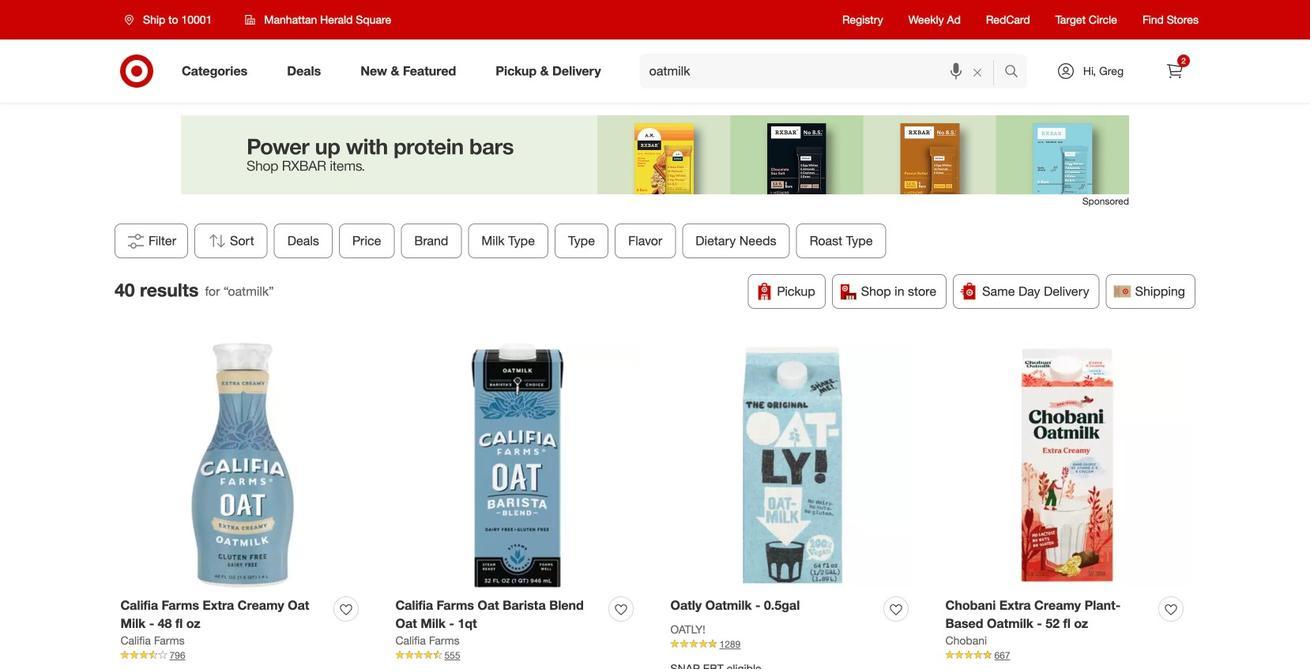 Task type: vqa. For each thing, say whether or not it's contained in the screenshot.
Advertisement element
yes



Task type: locate. For each thing, give the bounding box(es) containing it.
oatly oatmilk - 0.5gal image
[[671, 343, 915, 588], [671, 343, 915, 588]]

califia farms extra creamy oat milk - 48 fl oz image
[[121, 343, 365, 588], [121, 343, 365, 588]]

advertisement element
[[181, 115, 1129, 194]]

What can we help you find? suggestions appear below search field
[[640, 54, 1008, 89]]

califia farms oat barista blend oat milk - 1qt image
[[396, 343, 640, 588], [396, 343, 640, 588]]

chobani extra creamy plant-based oatmilk  - 52 fl oz image
[[946, 343, 1190, 588], [946, 343, 1190, 588]]



